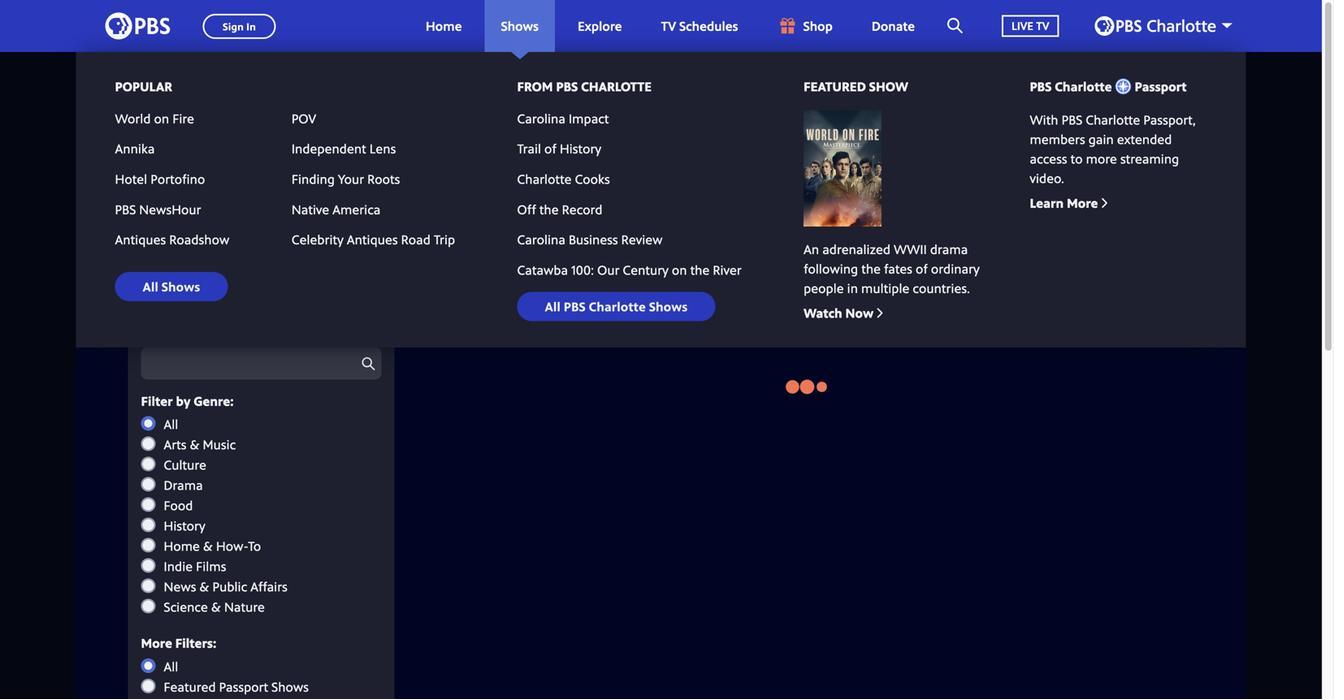 Task type: vqa. For each thing, say whether or not it's contained in the screenshot.
bottom 'of'
yes



Task type: describe. For each thing, give the bounding box(es) containing it.
pbs charlotte
[[1030, 78, 1112, 95]]

our
[[597, 261, 620, 279]]

catawba 100: our century on the river link
[[517, 261, 742, 279]]

off the record link
[[517, 201, 603, 218]]

video.
[[1030, 169, 1064, 187]]

multiple
[[861, 279, 910, 297]]

watch
[[804, 304, 842, 322]]

live
[[1012, 18, 1034, 33]]

to
[[248, 538, 261, 555]]

Filter by Title: text field
[[141, 347, 382, 380]]

charlotte cooks link
[[517, 170, 610, 188]]

lens
[[370, 140, 396, 157]]

ordinary
[[931, 260, 980, 277]]

catawba 100: our century on the river
[[517, 261, 742, 279]]

tv schedules
[[661, 17, 738, 34]]

trail of history
[[517, 140, 601, 157]]

watch now link
[[804, 304, 883, 322]]

public
[[212, 578, 247, 596]]

antiques roadshow
[[115, 231, 229, 248]]

carolina for carolina impact
[[517, 110, 565, 127]]

charlotte for from pbs charlotte
[[581, 78, 652, 95]]

providing support for pbs.org
[[602, 185, 741, 199]]

antiques inside "link"
[[347, 231, 398, 248]]

music
[[203, 436, 236, 454]]

explore link
[[562, 0, 638, 52]]

pov
[[292, 110, 316, 127]]

shop
[[803, 17, 833, 34]]

learn more link
[[1030, 194, 1108, 212]]

trail
[[517, 140, 541, 157]]

filter by genre: element
[[141, 416, 382, 616]]

with pbs charlotte passport, members gain extended access to more streaming video.
[[1030, 111, 1196, 187]]

finding your roots link
[[292, 170, 455, 188]]

shop link
[[761, 0, 849, 52]]

featured show
[[804, 78, 908, 95]]

hotel portofino link
[[115, 170, 279, 188]]

by
[[176, 392, 191, 410]]

world on fire
[[115, 110, 194, 127]]

carolina impact
[[517, 110, 609, 127]]

an
[[804, 240, 819, 258]]

hotel
[[115, 170, 147, 188]]

filter
[[141, 392, 173, 410]]

independent
[[292, 140, 366, 157]]

nature
[[224, 599, 265, 616]]

world
[[115, 110, 151, 127]]

charlotte for all pbs charlotte shows
[[589, 298, 646, 315]]

genre:
[[194, 392, 234, 410]]

roadshow
[[169, 231, 229, 248]]

shows inside all shows link
[[161, 278, 200, 295]]

carolina for carolina business review
[[517, 231, 565, 248]]

culture
[[164, 456, 206, 474]]

all pbs charlotte shows link
[[517, 292, 715, 321]]

filter by genre: all arts & music culture drama food history home & how-to indie films news & public affairs science & nature
[[141, 392, 287, 616]]

adrenalized
[[822, 240, 891, 258]]

charlotte down trail of history link
[[517, 170, 572, 188]]

fates
[[884, 260, 913, 277]]

hotel portofino
[[115, 170, 205, 188]]

popular
[[115, 78, 172, 95]]

live tv
[[1012, 18, 1049, 33]]

pbs down hotel
[[115, 201, 136, 218]]

cooks
[[575, 170, 610, 188]]

portofino
[[151, 170, 205, 188]]

drama
[[164, 477, 203, 494]]

0 vertical spatial on
[[154, 110, 169, 127]]

america
[[333, 201, 381, 218]]

& up films
[[203, 538, 213, 555]]

gain
[[1089, 130, 1114, 148]]

the for an adrenalized wwii drama following the fates of ordinary people in multiple countries.
[[861, 260, 881, 277]]

impact
[[569, 110, 609, 127]]

all down catawba
[[545, 298, 561, 315]]

filters:
[[175, 635, 216, 652]]

pbs.org
[[705, 185, 741, 199]]

watch now
[[804, 304, 874, 322]]

all pbs charlotte shows
[[545, 298, 688, 315]]

shows inside shows link
[[501, 17, 539, 34]]

carolina impact link
[[517, 110, 609, 127]]

home link
[[410, 0, 478, 52]]

wwii
[[894, 240, 927, 258]]

indie
[[164, 558, 193, 575]]

trail of history link
[[517, 140, 601, 157]]

live tv link
[[986, 0, 1075, 52]]

newshour
[[139, 201, 201, 218]]

your
[[338, 170, 364, 188]]

celebrity antiques road trip
[[292, 231, 455, 248]]

support
[[649, 185, 687, 199]]

independent lens
[[292, 140, 396, 157]]

roots
[[367, 170, 400, 188]]

world on fire image
[[804, 110, 882, 227]]



Task type: locate. For each thing, give the bounding box(es) containing it.
more filters: element
[[141, 658, 382, 700]]

0 horizontal spatial antiques
[[115, 231, 166, 248]]

charlotte up 'impact'
[[581, 78, 652, 95]]

1 vertical spatial carolina
[[517, 231, 565, 248]]

trip
[[434, 231, 455, 248]]

business
[[569, 231, 618, 248]]

of
[[544, 140, 557, 157], [916, 260, 928, 277]]

pbs charlotte image
[[1095, 16, 1216, 36]]

featured left 'show'
[[804, 78, 866, 95]]

& down the public at bottom
[[211, 599, 221, 616]]

from
[[517, 78, 553, 95]]

0 horizontal spatial home
[[164, 538, 200, 555]]

more left filters:
[[141, 635, 172, 652]]

1 horizontal spatial passport
[[1135, 78, 1187, 95]]

1 vertical spatial on
[[672, 261, 687, 279]]

learn
[[1030, 194, 1064, 212]]

learn more
[[1030, 194, 1098, 212]]

1 vertical spatial passport
[[219, 678, 268, 696]]

donate
[[872, 17, 915, 34]]

1 horizontal spatial history
[[560, 140, 601, 157]]

1 horizontal spatial on
[[672, 261, 687, 279]]

the
[[539, 201, 559, 218], [861, 260, 881, 277], [690, 261, 710, 279]]

access
[[1030, 150, 1067, 167]]

native america link
[[292, 201, 455, 218]]

arts
[[164, 436, 186, 454]]

passport up passport, at the right of the page
[[1135, 78, 1187, 95]]

review
[[621, 231, 663, 248]]

pbs for with pbs charlotte passport, members gain extended access to more streaming video.
[[1062, 111, 1083, 128]]

1 horizontal spatial the
[[690, 261, 710, 279]]

on
[[154, 110, 169, 127], [672, 261, 687, 279]]

pbs image
[[105, 8, 170, 44]]

for
[[689, 185, 703, 199]]

&
[[190, 436, 199, 454], [203, 538, 213, 555], [199, 578, 209, 596], [211, 599, 221, 616]]

1 vertical spatial history
[[164, 517, 205, 535]]

all inside more filters: all featured passport shows
[[164, 658, 178, 676]]

passport down nature
[[219, 678, 268, 696]]

pbs down 100:
[[564, 298, 586, 315]]

tv schedules link
[[645, 0, 755, 52]]

pbs inside 'with pbs charlotte passport, members gain extended access to more streaming video.'
[[1062, 111, 1083, 128]]

pbs newshour link
[[115, 201, 279, 218]]

home inside 'filter by genre: all arts & music culture drama food history home & how-to indie films news & public affairs science & nature'
[[164, 538, 200, 555]]

featured down filters:
[[164, 678, 216, 696]]

charlotte up 'gain'
[[1086, 111, 1140, 128]]

shows
[[501, 17, 539, 34], [128, 133, 249, 189], [161, 278, 200, 295], [649, 298, 688, 315], [271, 678, 309, 696]]

charlotte cooks
[[517, 170, 610, 188]]

all shows
[[143, 278, 200, 295]]

the inside an adrenalized wwii drama following the fates of ordinary people in multiple countries.
[[861, 260, 881, 277]]

to
[[1071, 150, 1083, 167]]

river
[[713, 261, 742, 279]]

extended
[[1117, 130, 1172, 148]]

explore
[[578, 17, 622, 34]]

how-
[[216, 538, 248, 555]]

the for catawba 100: our century on the river
[[690, 261, 710, 279]]

antiques down the native america link
[[347, 231, 398, 248]]

pbs for all pbs charlotte shows
[[564, 298, 586, 315]]

antiques roadshow link
[[115, 231, 279, 249]]

films
[[196, 558, 226, 575]]

native america
[[292, 201, 381, 218]]

tv inside live tv "link"
[[1036, 18, 1049, 33]]

0 vertical spatial passport
[[1135, 78, 1187, 95]]

following
[[804, 260, 858, 277]]

history inside 'filter by genre: all arts & music culture drama food history home & how-to indie films news & public affairs science & nature'
[[164, 517, 205, 535]]

record
[[562, 201, 603, 218]]

celebrity
[[292, 231, 344, 248]]

2 carolina from the top
[[517, 231, 565, 248]]

& down films
[[199, 578, 209, 596]]

0 horizontal spatial history
[[164, 517, 205, 535]]

0 vertical spatial featured
[[804, 78, 866, 95]]

more right learn
[[1067, 194, 1098, 212]]

tv inside tv schedules link
[[661, 17, 676, 34]]

catawba
[[517, 261, 568, 279]]

tv left schedules
[[661, 17, 676, 34]]

history down 'impact'
[[560, 140, 601, 157]]

carolina down from
[[517, 110, 565, 127]]

charlotte for with pbs charlotte passport, members gain extended access to more streaming video.
[[1086, 111, 1140, 128]]

0 horizontal spatial on
[[154, 110, 169, 127]]

charlotte up with
[[1055, 78, 1112, 95]]

members
[[1030, 130, 1085, 148]]

all down filters:
[[164, 658, 178, 676]]

1 vertical spatial of
[[916, 260, 928, 277]]

passport inside more filters: all featured passport shows
[[219, 678, 268, 696]]

home up indie
[[164, 538, 200, 555]]

0 horizontal spatial passport
[[219, 678, 268, 696]]

1 horizontal spatial of
[[916, 260, 928, 277]]

0 horizontal spatial tv
[[661, 17, 676, 34]]

now
[[845, 304, 874, 322]]

1 horizontal spatial more
[[1067, 194, 1098, 212]]

carolina up catawba
[[517, 231, 565, 248]]

2 antiques from the left
[[347, 231, 398, 248]]

donate link
[[855, 0, 931, 52]]

& right arts
[[190, 436, 199, 454]]

world on fire link
[[115, 110, 279, 127]]

of right trail
[[544, 140, 557, 157]]

carolina
[[517, 110, 565, 127], [517, 231, 565, 248]]

native
[[292, 201, 329, 218]]

on left fire
[[154, 110, 169, 127]]

shows inside more filters: all featured passport shows
[[271, 678, 309, 696]]

featured inside more filters: all featured passport shows
[[164, 678, 216, 696]]

all down 'antiques roadshow'
[[143, 278, 158, 295]]

more inside more filters: all featured passport shows
[[141, 635, 172, 652]]

the up the multiple on the top of page
[[861, 260, 881, 277]]

all inside 'filter by genre: all arts & music culture drama food history home & how-to indie films news & public affairs science & nature'
[[164, 416, 178, 433]]

1 horizontal spatial antiques
[[347, 231, 398, 248]]

0 vertical spatial carolina
[[517, 110, 565, 127]]

1 carolina from the top
[[517, 110, 565, 127]]

passport,
[[1144, 111, 1196, 128]]

road
[[401, 231, 431, 248]]

carolina business review
[[517, 231, 663, 248]]

history down 'food' on the left bottom of page
[[164, 517, 205, 535]]

people
[[804, 279, 844, 297]]

off
[[517, 201, 536, 218]]

affairs
[[250, 578, 287, 596]]

more filters: all featured passport shows
[[141, 635, 309, 696]]

1 vertical spatial featured
[[164, 678, 216, 696]]

2 horizontal spatial the
[[861, 260, 881, 277]]

charlotte down our in the left of the page
[[589, 298, 646, 315]]

carolina business review link
[[517, 231, 663, 248]]

advertisement region
[[602, 104, 1194, 177]]

1 vertical spatial more
[[141, 635, 172, 652]]

show
[[869, 78, 908, 95]]

all up arts
[[164, 416, 178, 433]]

food
[[164, 497, 193, 514]]

pbs for from pbs charlotte
[[556, 78, 578, 95]]

search image
[[948, 18, 963, 33]]

off the record
[[517, 201, 603, 218]]

of down wwii
[[916, 260, 928, 277]]

an adrenalized wwii drama following the fates of ordinary people in multiple countries.
[[804, 240, 980, 297]]

1 antiques from the left
[[115, 231, 166, 248]]

all shows link
[[115, 272, 228, 301]]

tv right live
[[1036, 18, 1049, 33]]

the left river
[[690, 261, 710, 279]]

shows link
[[485, 0, 555, 52]]

pbs right from
[[556, 78, 578, 95]]

0 horizontal spatial more
[[141, 635, 172, 652]]

0 horizontal spatial the
[[539, 201, 559, 218]]

annika
[[115, 140, 155, 157]]

0 horizontal spatial featured
[[164, 678, 216, 696]]

0 vertical spatial home
[[426, 17, 462, 34]]

of inside an adrenalized wwii drama following the fates of ordinary people in multiple countries.
[[916, 260, 928, 277]]

more
[[1086, 150, 1117, 167]]

science
[[164, 599, 208, 616]]

0 vertical spatial of
[[544, 140, 557, 157]]

celebrity antiques road trip link
[[292, 231, 455, 249]]

pbs up with
[[1030, 78, 1052, 95]]

charlotte inside 'with pbs charlotte passport, members gain extended access to more streaming video.'
[[1086, 111, 1140, 128]]

pbs up members
[[1062, 111, 1083, 128]]

news
[[164, 578, 196, 596]]

antiques down pbs newshour
[[115, 231, 166, 248]]

0 horizontal spatial of
[[544, 140, 557, 157]]

the right 'off'
[[539, 201, 559, 218]]

annika link
[[115, 140, 279, 158]]

1 horizontal spatial home
[[426, 17, 462, 34]]

home left shows link
[[426, 17, 462, 34]]

fire
[[172, 110, 194, 127]]

1 vertical spatial home
[[164, 538, 200, 555]]

finding your roots
[[292, 170, 400, 188]]

1 horizontal spatial featured
[[804, 78, 866, 95]]

shows inside all pbs charlotte shows link
[[649, 298, 688, 315]]

1 horizontal spatial tv
[[1036, 18, 1049, 33]]

on right century
[[672, 261, 687, 279]]

0 vertical spatial history
[[560, 140, 601, 157]]

0 vertical spatial more
[[1067, 194, 1098, 212]]

providing
[[602, 185, 647, 199]]



